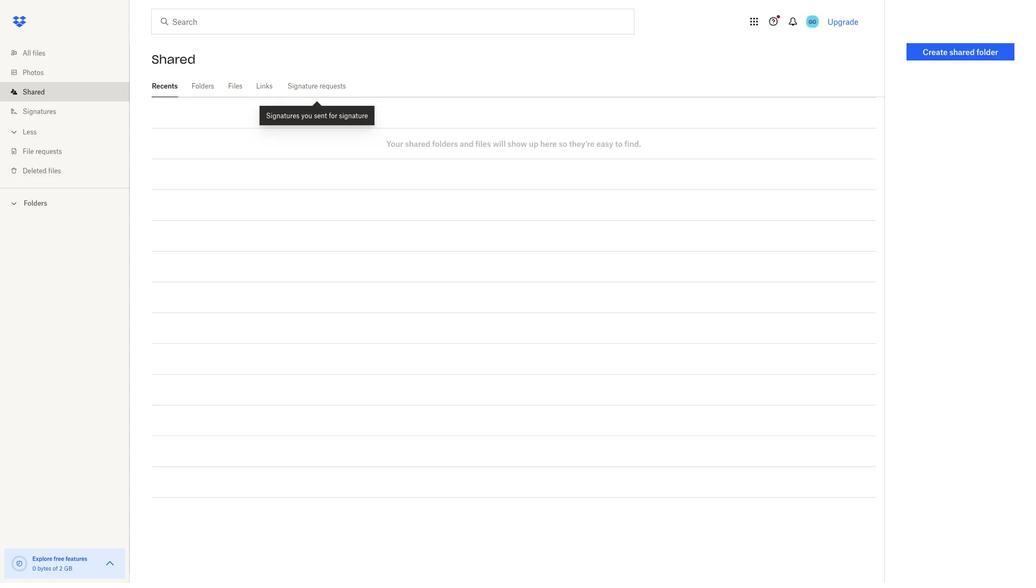 Task type: describe. For each thing, give the bounding box(es) containing it.
less
[[23, 128, 37, 136]]

files for all files
[[33, 49, 45, 57]]

shared inside shared link
[[23, 88, 45, 96]]

dropbox image
[[9, 11, 30, 32]]

0 vertical spatial shared
[[152, 52, 196, 67]]

for
[[329, 112, 338, 120]]

tab list containing recents
[[152, 76, 885, 97]]

create
[[923, 47, 948, 56]]

gb
[[64, 565, 72, 572]]

2 horizontal spatial files
[[476, 139, 491, 148]]

and
[[460, 139, 474, 148]]

up
[[529, 139, 539, 148]]

upgrade
[[828, 17, 859, 26]]

signature
[[288, 82, 318, 90]]

signatures for signatures
[[23, 107, 56, 115]]

free
[[54, 555, 64, 562]]

show
[[508, 139, 527, 148]]

create shared folder
[[923, 47, 999, 56]]

explore free features 0 bytes of 2 gb
[[32, 555, 87, 572]]

Search in folder "Dropbox" text field
[[172, 16, 612, 28]]

shared link
[[9, 82, 130, 102]]

your shared folders and files will show up here so they're easy to find.
[[387, 139, 641, 148]]

2
[[59, 565, 63, 572]]

sent
[[314, 112, 327, 120]]

go
[[809, 18, 817, 25]]

files for deleted files
[[48, 167, 61, 175]]

here
[[541, 139, 557, 148]]

your
[[387, 139, 404, 148]]

shared for your
[[405, 139, 431, 148]]

links link
[[256, 76, 273, 96]]

so
[[559, 139, 568, 148]]

all
[[23, 49, 31, 57]]

requests for file requests
[[36, 147, 62, 155]]

explore
[[32, 555, 52, 562]]

all files link
[[9, 43, 130, 63]]

folder
[[977, 47, 999, 56]]

folders link
[[191, 76, 215, 96]]

upgrade link
[[828, 17, 859, 26]]



Task type: vqa. For each thing, say whether or not it's contained in the screenshot.
the word count
no



Task type: locate. For each thing, give the bounding box(es) containing it.
photos
[[23, 68, 44, 76]]

0 horizontal spatial requests
[[36, 147, 62, 155]]

signatures left you
[[266, 112, 300, 120]]

easy
[[597, 139, 614, 148]]

signatures up less
[[23, 107, 56, 115]]

deleted files
[[23, 167, 61, 175]]

all files
[[23, 49, 45, 57]]

files
[[33, 49, 45, 57], [476, 139, 491, 148], [48, 167, 61, 175]]

will
[[493, 139, 506, 148]]

file
[[23, 147, 34, 155]]

shared list item
[[0, 82, 130, 102]]

files inside all files "link"
[[33, 49, 45, 57]]

1 vertical spatial folders
[[24, 199, 47, 207]]

shared
[[152, 52, 196, 67], [23, 88, 45, 96]]

list containing all files
[[0, 37, 130, 188]]

deleted
[[23, 167, 47, 175]]

1 vertical spatial shared
[[23, 88, 45, 96]]

1 horizontal spatial requests
[[320, 82, 346, 90]]

files right deleted
[[48, 167, 61, 175]]

folders inside button
[[24, 199, 47, 207]]

files left will
[[476, 139, 491, 148]]

of
[[53, 565, 58, 572]]

folders left files
[[192, 82, 214, 90]]

folders inside "link"
[[192, 82, 214, 90]]

go button
[[804, 13, 822, 30]]

files
[[228, 82, 243, 90]]

1 vertical spatial shared
[[405, 139, 431, 148]]

1 vertical spatial requests
[[36, 147, 62, 155]]

files link
[[228, 76, 243, 96]]

signatures for signatures you sent for signature
[[266, 112, 300, 120]]

0
[[32, 565, 36, 572]]

folders
[[192, 82, 214, 90], [24, 199, 47, 207]]

shared up "recents" link on the left of the page
[[152, 52, 196, 67]]

0 vertical spatial shared
[[950, 47, 975, 56]]

0 vertical spatial requests
[[320, 82, 346, 90]]

signatures you sent for signature
[[266, 112, 368, 120]]

bytes
[[37, 565, 51, 572]]

0 horizontal spatial shared
[[405, 139, 431, 148]]

to
[[616, 139, 623, 148]]

requests up for on the top left of page
[[320, 82, 346, 90]]

1 horizontal spatial signatures
[[266, 112, 300, 120]]

folders
[[433, 139, 458, 148]]

deleted files link
[[9, 161, 130, 180]]

quota usage element
[[11, 555, 28, 572]]

0 horizontal spatial signatures
[[23, 107, 56, 115]]

recents link
[[152, 76, 178, 96]]

requests inside signature requests link
[[320, 82, 346, 90]]

shared inside button
[[950, 47, 975, 56]]

they're
[[569, 139, 595, 148]]

shared left folder at the right top of page
[[950, 47, 975, 56]]

tab list
[[152, 76, 885, 97]]

2 vertical spatial files
[[48, 167, 61, 175]]

1 vertical spatial files
[[476, 139, 491, 148]]

0 horizontal spatial files
[[33, 49, 45, 57]]

less image
[[9, 127, 19, 137]]

signature requests link
[[286, 76, 348, 96]]

1 horizontal spatial shared
[[152, 52, 196, 67]]

shared for create
[[950, 47, 975, 56]]

find.
[[625, 139, 641, 148]]

0 vertical spatial folders
[[192, 82, 214, 90]]

files inside deleted files 'link'
[[48, 167, 61, 175]]

signatures link
[[9, 102, 130, 121]]

0 horizontal spatial shared
[[23, 88, 45, 96]]

signature requests
[[288, 82, 346, 90]]

shared down the photos
[[23, 88, 45, 96]]

file requests
[[23, 147, 62, 155]]

0 vertical spatial files
[[33, 49, 45, 57]]

you
[[301, 112, 312, 120]]

requests inside file requests link
[[36, 147, 62, 155]]

photos link
[[9, 63, 130, 82]]

requests for signature requests
[[320, 82, 346, 90]]

signatures
[[23, 107, 56, 115], [266, 112, 300, 120]]

1 horizontal spatial files
[[48, 167, 61, 175]]

1 horizontal spatial shared
[[950, 47, 975, 56]]

folders button
[[0, 195, 130, 211]]

requests
[[320, 82, 346, 90], [36, 147, 62, 155]]

folders down deleted
[[24, 199, 47, 207]]

files right all
[[33, 49, 45, 57]]

links
[[256, 82, 273, 90]]

features
[[66, 555, 87, 562]]

signature
[[339, 112, 368, 120]]

recents
[[152, 82, 178, 90]]

shared
[[950, 47, 975, 56], [405, 139, 431, 148]]

0 horizontal spatial folders
[[24, 199, 47, 207]]

requests right the file
[[36, 147, 62, 155]]

shared right your
[[405, 139, 431, 148]]

create shared folder button
[[907, 43, 1015, 60]]

1 horizontal spatial folders
[[192, 82, 214, 90]]

list
[[0, 37, 130, 188]]

file requests link
[[9, 141, 130, 161]]



